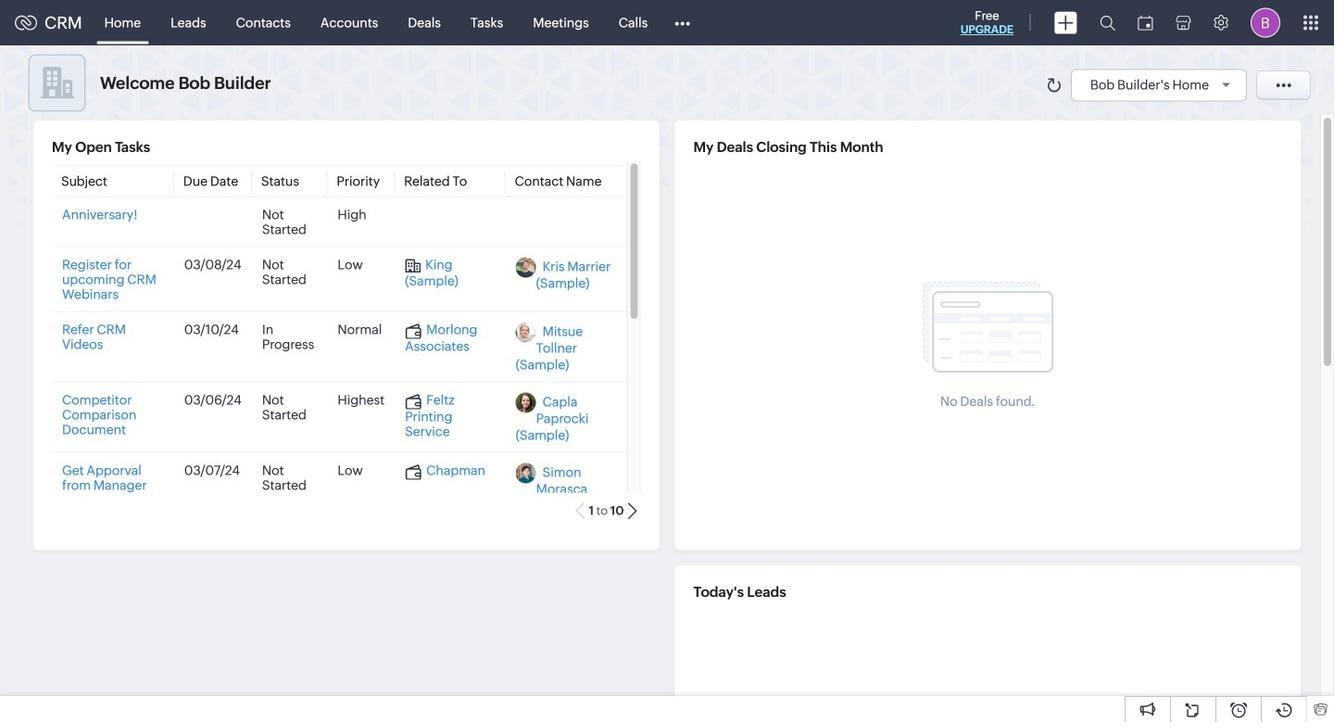 Task type: describe. For each thing, give the bounding box(es) containing it.
search element
[[1089, 0, 1127, 45]]

profile image
[[1251, 8, 1281, 38]]

create menu image
[[1055, 12, 1078, 34]]

create menu element
[[1044, 0, 1089, 45]]

Other Modules field
[[663, 8, 703, 38]]



Task type: vqa. For each thing, say whether or not it's contained in the screenshot.
LOGO in the left of the page
yes



Task type: locate. For each thing, give the bounding box(es) containing it.
calendar image
[[1138, 15, 1154, 30]]

search image
[[1100, 15, 1116, 31]]

logo image
[[15, 15, 37, 30]]

profile element
[[1240, 0, 1292, 45]]



